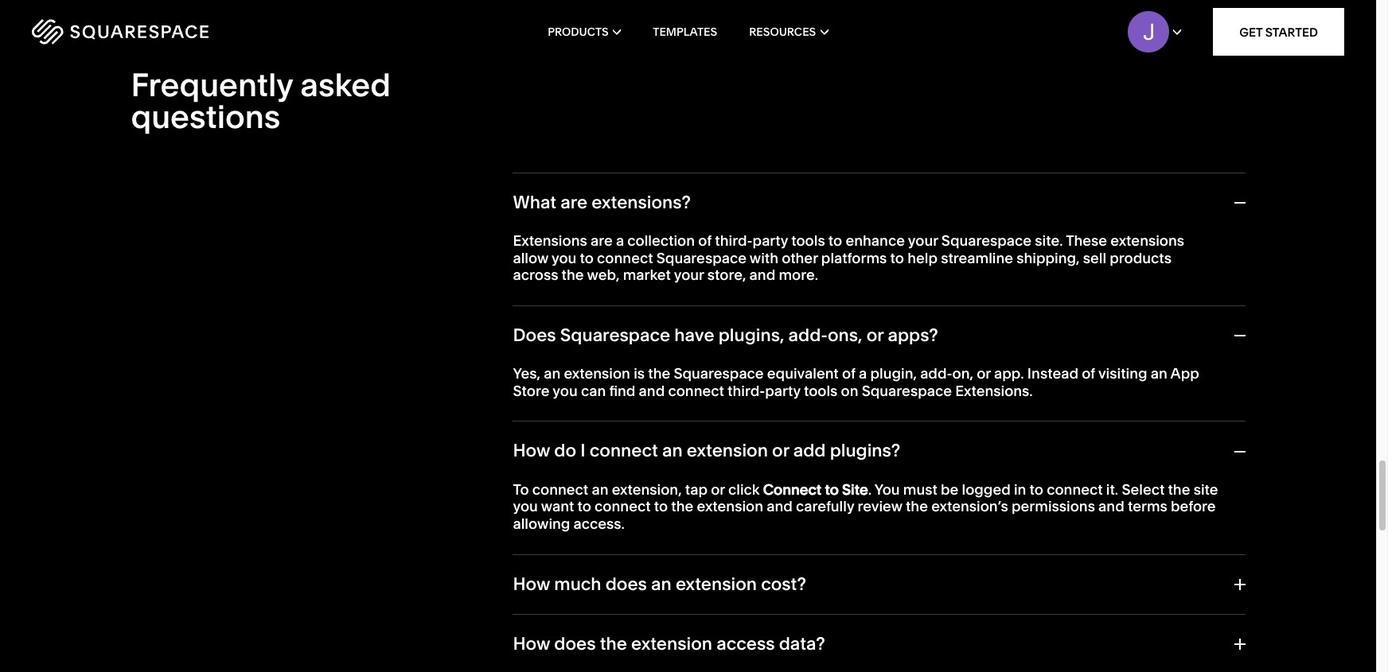 Task type: locate. For each thing, give the bounding box(es) containing it.
add-
[[789, 325, 828, 346], [921, 365, 953, 383]]

data?
[[779, 634, 825, 656]]

of left visiting
[[1082, 365, 1096, 383]]

an
[[544, 365, 561, 383], [1151, 365, 1168, 383], [662, 441, 683, 462], [592, 481, 609, 499], [651, 574, 672, 596]]

are inside extensions are a collection of third-party tools to enhance your squarespace site. these extensions allow you to connect squarespace with other platforms to help streamline shipping, sell products across the web, market your store, and more.
[[591, 232, 613, 250]]

does right much at the left bottom of page
[[606, 574, 647, 596]]

your
[[908, 232, 939, 250], [674, 266, 704, 284]]

extension,
[[612, 481, 682, 499]]

tools inside yes, an extension is the squarespace equivalent of a plugin, add-on, or app. instead of visiting an app store you can find and connect third-party tools on squarespace extensions.
[[804, 382, 838, 401]]

0 vertical spatial hide answer image
[[1233, 197, 1246, 209]]

0 vertical spatial a
[[616, 232, 624, 250]]

squarespace
[[942, 232, 1032, 250], [657, 249, 747, 267], [560, 325, 671, 346], [674, 365, 764, 383], [862, 382, 952, 401]]

0 vertical spatial add-
[[789, 325, 828, 346]]

the inside extensions are a collection of third-party tools to enhance your squarespace site. these extensions allow you to connect squarespace with other platforms to help streamline shipping, sell products across the web, market your store, and more.
[[562, 266, 584, 284]]

1 horizontal spatial of
[[842, 365, 856, 383]]

templates link
[[653, 0, 718, 64]]

you inside the . you must be logged in to connect it. select the site you want to connect to the extension and carefully review the extension's permissions and terms before allowing access.
[[513, 498, 538, 516]]

1 horizontal spatial are
[[591, 232, 613, 250]]

or right tap
[[711, 481, 725, 499]]

0 horizontal spatial your
[[674, 266, 704, 284]]

does
[[606, 574, 647, 596], [554, 634, 596, 656]]

hide answer image for does squarespace have plugins, add-ons, or apps?
[[1233, 331, 1246, 342]]

add
[[794, 441, 826, 462]]

a up web,
[[616, 232, 624, 250]]

and inside extensions are a collection of third-party tools to enhance your squarespace site. these extensions allow you to connect squarespace with other platforms to help streamline shipping, sell products across the web, market your store, and more.
[[750, 266, 776, 284]]

add- up equivalent
[[789, 325, 828, 346]]

app
[[1171, 365, 1200, 383]]

0 vertical spatial are
[[561, 192, 588, 213]]

the down how do i connect an extension or add plugins?
[[672, 498, 694, 516]]

third-
[[715, 232, 753, 250], [728, 382, 765, 401]]

much
[[554, 574, 602, 596]]

party
[[753, 232, 788, 250], [765, 382, 801, 401]]

on,
[[953, 365, 974, 383]]

squarespace down does squarespace have plugins, add-ons, or apps?
[[674, 365, 764, 383]]

0 vertical spatial party
[[753, 232, 788, 250]]

you
[[552, 249, 577, 267], [553, 382, 578, 401], [513, 498, 538, 516]]

extensions
[[513, 232, 587, 250]]

streamline
[[941, 249, 1014, 267]]

you
[[875, 481, 900, 499]]

1 vertical spatial are
[[591, 232, 613, 250]]

shipping,
[[1017, 249, 1080, 267]]

extension down how much does an extension cost?
[[631, 634, 713, 656]]

asked
[[300, 65, 391, 104]]

the right is
[[648, 365, 671, 383]]

does down much at the left bottom of page
[[554, 634, 596, 656]]

how for how do i connect an extension or add plugins?
[[513, 441, 550, 462]]

extensions are a collection of third-party tools to enhance your squarespace site. these extensions allow you to connect squarespace with other platforms to help streamline shipping, sell products across the web, market your store, and more.
[[513, 232, 1185, 284]]

0 horizontal spatial are
[[561, 192, 588, 213]]

of down ons,
[[842, 365, 856, 383]]

of inside extensions are a collection of third-party tools to enhance your squarespace site. these extensions allow you to connect squarespace with other platforms to help streamline shipping, sell products across the web, market your store, and more.
[[699, 232, 712, 250]]

get
[[1240, 24, 1263, 39]]

you left can
[[553, 382, 578, 401]]

party down plugins,
[[765, 382, 801, 401]]

does
[[513, 325, 556, 346]]

or
[[867, 325, 884, 346], [977, 365, 991, 383], [772, 441, 790, 462], [711, 481, 725, 499]]

get started link
[[1214, 8, 1345, 56]]

an up how does the extension access data?
[[651, 574, 672, 596]]

how much does an extension cost?
[[513, 574, 807, 596]]

frequently
[[131, 65, 293, 104]]

tools left on
[[804, 382, 838, 401]]

you inside extensions are a collection of third-party tools to enhance your squarespace site. these extensions allow you to connect squarespace with other platforms to help streamline shipping, sell products across the web, market your store, and more.
[[552, 249, 577, 267]]

extension
[[564, 365, 631, 383], [687, 441, 768, 462], [697, 498, 764, 516], [676, 574, 757, 596], [631, 634, 713, 656]]

are
[[561, 192, 588, 213], [591, 232, 613, 250]]

third- up store,
[[715, 232, 753, 250]]

0 vertical spatial does
[[606, 574, 647, 596]]

1 horizontal spatial does
[[606, 574, 647, 596]]

what are extensions?
[[513, 192, 691, 213]]

0 horizontal spatial a
[[616, 232, 624, 250]]

0 vertical spatial how
[[513, 441, 550, 462]]

resources button
[[749, 0, 829, 64]]

1 vertical spatial third-
[[728, 382, 765, 401]]

1 horizontal spatial a
[[859, 365, 867, 383]]

1 vertical spatial tools
[[804, 382, 838, 401]]

connect right want
[[595, 498, 651, 516]]

1 vertical spatial hide answer image
[[1233, 331, 1246, 342]]

the
[[562, 266, 584, 284], [648, 365, 671, 383], [1169, 481, 1191, 499], [672, 498, 694, 516], [906, 498, 928, 516], [600, 634, 627, 656]]

tools up more.
[[792, 232, 826, 250]]

party inside yes, an extension is the squarespace equivalent of a plugin, add-on, or app. instead of visiting an app store you can find and connect third-party tools on squarespace extensions.
[[765, 382, 801, 401]]

to right other
[[829, 232, 843, 250]]

access.
[[574, 515, 625, 534]]

these
[[1066, 232, 1108, 250]]

. you must be logged in to connect it. select the site you want to connect to the extension and carefully review the extension's permissions and terms before allowing access.
[[513, 481, 1219, 534]]

allowing
[[513, 515, 570, 534]]

extension up access
[[676, 574, 757, 596]]

0 vertical spatial third-
[[715, 232, 753, 250]]

0 horizontal spatial does
[[554, 634, 596, 656]]

third- down plugins,
[[728, 382, 765, 401]]

sell
[[1084, 249, 1107, 267]]

2 hide answer image from the top
[[1233, 331, 1246, 342]]

and right "click"
[[767, 498, 793, 516]]

1 hide answer image from the top
[[1233, 197, 1246, 209]]

party up more.
[[753, 232, 788, 250]]

a inside extensions are a collection of third-party tools to enhance your squarespace site. these extensions allow you to connect squarespace with other platforms to help streamline shipping, sell products across the web, market your store, and more.
[[616, 232, 624, 250]]

on
[[841, 382, 859, 401]]

1 horizontal spatial add-
[[921, 365, 953, 383]]

ons,
[[828, 325, 863, 346]]

or right ons,
[[867, 325, 884, 346]]

logged
[[962, 481, 1011, 499]]

connect inside extensions are a collection of third-party tools to enhance your squarespace site. these extensions allow you to connect squarespace with other platforms to help streamline shipping, sell products across the web, market your store, and more.
[[597, 249, 653, 267]]

connect down extensions?
[[597, 249, 653, 267]]

to
[[829, 232, 843, 250], [580, 249, 594, 267], [891, 249, 905, 267], [825, 481, 839, 499], [1030, 481, 1044, 499], [578, 498, 592, 516], [654, 498, 668, 516]]

2 vertical spatial you
[[513, 498, 538, 516]]

extension left is
[[564, 365, 631, 383]]

extension down how do i connect an extension or add plugins?
[[697, 498, 764, 516]]

1 how from the top
[[513, 441, 550, 462]]

add- right plugin,
[[921, 365, 953, 383]]

extensions?
[[592, 192, 691, 213]]

to right in
[[1030, 481, 1044, 499]]

connect left it.
[[1047, 481, 1103, 499]]

and right find
[[639, 382, 665, 401]]

third- inside yes, an extension is the squarespace equivalent of a plugin, add-on, or app. instead of visiting an app store you can find and connect third-party tools on squarespace extensions.
[[728, 382, 765, 401]]

how
[[513, 441, 550, 462], [513, 574, 550, 596], [513, 634, 550, 656]]

site
[[842, 481, 869, 499]]

1 vertical spatial you
[[553, 382, 578, 401]]

connect down have
[[668, 382, 725, 401]]

1 vertical spatial how
[[513, 574, 550, 596]]

1 vertical spatial a
[[859, 365, 867, 383]]

2 vertical spatial how
[[513, 634, 550, 656]]

of up store,
[[699, 232, 712, 250]]

plugin,
[[871, 365, 917, 383]]

1 horizontal spatial your
[[908, 232, 939, 250]]

1 vertical spatial party
[[765, 382, 801, 401]]

questions
[[131, 97, 281, 136]]

and
[[750, 266, 776, 284], [639, 382, 665, 401], [767, 498, 793, 516], [1099, 498, 1125, 516]]

you left want
[[513, 498, 538, 516]]

0 vertical spatial you
[[552, 249, 577, 267]]

and right store,
[[750, 266, 776, 284]]

3 how from the top
[[513, 634, 550, 656]]

more.
[[779, 266, 819, 284]]

your left store,
[[674, 266, 704, 284]]

allow
[[513, 249, 549, 267]]

2 how from the top
[[513, 574, 550, 596]]

are up web,
[[591, 232, 613, 250]]

hide answer image for what are extensions?
[[1233, 197, 1246, 209]]

are right what
[[561, 192, 588, 213]]

you right "allow"
[[552, 249, 577, 267]]

or right the on,
[[977, 365, 991, 383]]

0 vertical spatial tools
[[792, 232, 826, 250]]

hide answer image
[[1233, 197, 1246, 209], [1233, 331, 1246, 342]]

an up "to connect an extension, tap or click connect to site"
[[662, 441, 683, 462]]

your right enhance
[[908, 232, 939, 250]]

the left web,
[[562, 266, 584, 284]]

extension up "click"
[[687, 441, 768, 462]]

an left app
[[1151, 365, 1168, 383]]

0 horizontal spatial of
[[699, 232, 712, 250]]

does squarespace have plugins, add-ons, or apps?
[[513, 325, 939, 346]]

third- inside extensions are a collection of third-party tools to enhance your squarespace site. these extensions allow you to connect squarespace with other platforms to help streamline shipping, sell products across the web, market your store, and more.
[[715, 232, 753, 250]]

to right want
[[578, 498, 592, 516]]

have
[[675, 325, 715, 346]]

1 vertical spatial add-
[[921, 365, 953, 383]]

a right on
[[859, 365, 867, 383]]



Task type: vqa. For each thing, say whether or not it's contained in the screenshot.
topmost Properties
no



Task type: describe. For each thing, give the bounding box(es) containing it.
squarespace logo image
[[32, 19, 209, 45]]

instead
[[1028, 365, 1079, 383]]

yes,
[[513, 365, 541, 383]]

be
[[941, 481, 959, 499]]

terms
[[1128, 498, 1168, 516]]

enhance
[[846, 232, 905, 250]]

other
[[782, 249, 818, 267]]

it.
[[1107, 481, 1119, 499]]

tools inside extensions are a collection of third-party tools to enhance your squarespace site. these extensions allow you to connect squarespace with other platforms to help streamline shipping, sell products across the web, market your store, and more.
[[792, 232, 826, 250]]

squarespace logo link
[[32, 19, 294, 45]]

select
[[1122, 481, 1165, 499]]

and left terms
[[1099, 498, 1125, 516]]

can
[[581, 382, 606, 401]]

extensions
[[1111, 232, 1185, 250]]

and inside yes, an extension is the squarespace equivalent of a plugin, add-on, or app. instead of visiting an app store you can find and connect third-party tools on squarespace extensions.
[[639, 382, 665, 401]]

carefully
[[796, 498, 855, 516]]

market
[[623, 266, 671, 284]]

help
[[908, 249, 938, 267]]

to connect an extension, tap or click connect to site
[[513, 481, 869, 499]]

what
[[513, 192, 557, 213]]

site.
[[1035, 232, 1063, 250]]

2 horizontal spatial of
[[1082, 365, 1096, 383]]

before
[[1171, 498, 1216, 516]]

products
[[548, 25, 609, 39]]

store
[[513, 382, 550, 401]]

web,
[[587, 266, 620, 284]]

how do i connect an extension or add plugins?
[[513, 441, 901, 462]]

collection
[[628, 232, 695, 250]]

an right yes,
[[544, 365, 561, 383]]

with
[[750, 249, 779, 267]]

to right across
[[580, 249, 594, 267]]

plugins,
[[719, 325, 785, 346]]

1 vertical spatial your
[[674, 266, 704, 284]]

the down much at the left bottom of page
[[600, 634, 627, 656]]

products
[[1110, 249, 1172, 267]]

yes, an extension is the squarespace equivalent of a plugin, add-on, or app. instead of visiting an app store you can find and connect third-party tools on squarespace extensions.
[[513, 365, 1200, 401]]

permissions
[[1012, 498, 1096, 516]]

extensions.
[[956, 382, 1033, 401]]

1 vertical spatial does
[[554, 634, 596, 656]]

visiting
[[1099, 365, 1148, 383]]

a inside yes, an extension is the squarespace equivalent of a plugin, add-on, or app. instead of visiting an app store you can find and connect third-party tools on squarespace extensions.
[[859, 365, 867, 383]]

how does the extension access data?
[[513, 634, 825, 656]]

to left site
[[825, 481, 839, 499]]

squarespace left with
[[657, 249, 747, 267]]

how for how does the extension access data?
[[513, 634, 550, 656]]

party inside extensions are a collection of third-party tools to enhance your squarespace site. these extensions allow you to connect squarespace with other platforms to help streamline shipping, sell products across the web, market your store, and more.
[[753, 232, 788, 250]]

to left help
[[891, 249, 905, 267]]

the right you
[[906, 498, 928, 516]]

show answer image
[[1233, 580, 1246, 591]]

access
[[717, 634, 775, 656]]

resources
[[749, 25, 816, 39]]

0 vertical spatial your
[[908, 232, 939, 250]]

add- inside yes, an extension is the squarespace equivalent of a plugin, add-on, or app. instead of visiting an app store you can find and connect third-party tools on squarespace extensions.
[[921, 365, 953, 383]]

tap
[[686, 481, 708, 499]]

connect right i
[[590, 441, 658, 462]]

to
[[513, 481, 529, 499]]

squarespace left site.
[[942, 232, 1032, 250]]

products button
[[548, 0, 621, 64]]

an up access.
[[592, 481, 609, 499]]

the left the 'site'
[[1169, 481, 1191, 499]]

connect down do
[[533, 481, 589, 499]]

must
[[904, 481, 938, 499]]

0 horizontal spatial add-
[[789, 325, 828, 346]]

want
[[541, 498, 574, 516]]

templates
[[653, 25, 718, 39]]

how for how much does an extension cost?
[[513, 574, 550, 596]]

cost?
[[761, 574, 807, 596]]

hide answer image
[[1233, 446, 1246, 458]]

get started
[[1240, 24, 1319, 39]]

plugins?
[[830, 441, 901, 462]]

find
[[610, 382, 636, 401]]

or left add
[[772, 441, 790, 462]]

platforms
[[822, 249, 887, 267]]

or inside yes, an extension is the squarespace equivalent of a plugin, add-on, or app. instead of visiting an app store you can find and connect third-party tools on squarespace extensions.
[[977, 365, 991, 383]]

are for what
[[561, 192, 588, 213]]

equivalent
[[768, 365, 839, 383]]

the inside yes, an extension is the squarespace equivalent of a plugin, add-on, or app. instead of visiting an app store you can find and connect third-party tools on squarespace extensions.
[[648, 365, 671, 383]]

in
[[1014, 481, 1027, 499]]

i
[[581, 441, 586, 462]]

extension's
[[932, 498, 1009, 516]]

frequently asked questions
[[131, 65, 391, 136]]

review
[[858, 498, 903, 516]]

extension inside the . you must be logged in to connect it. select the site you want to connect to the extension and carefully review the extension's permissions and terms before allowing access.
[[697, 498, 764, 516]]

.
[[869, 481, 872, 499]]

app.
[[995, 365, 1025, 383]]

across
[[513, 266, 559, 284]]

is
[[634, 365, 645, 383]]

to left tap
[[654, 498, 668, 516]]

you inside yes, an extension is the squarespace equivalent of a plugin, add-on, or app. instead of visiting an app store you can find and connect third-party tools on squarespace extensions.
[[553, 382, 578, 401]]

click
[[729, 481, 760, 499]]

squarespace down apps?
[[862, 382, 952, 401]]

are for extensions
[[591, 232, 613, 250]]

started
[[1266, 24, 1319, 39]]

show answer image
[[1233, 640, 1246, 651]]

apps?
[[888, 325, 939, 346]]

connect
[[764, 481, 822, 499]]

extension inside yes, an extension is the squarespace equivalent of a plugin, add-on, or app. instead of visiting an app store you can find and connect third-party tools on squarespace extensions.
[[564, 365, 631, 383]]

do
[[554, 441, 577, 462]]

squarespace up is
[[560, 325, 671, 346]]

store,
[[708, 266, 746, 284]]

connect inside yes, an extension is the squarespace equivalent of a plugin, add-on, or app. instead of visiting an app store you can find and connect third-party tools on squarespace extensions.
[[668, 382, 725, 401]]

site
[[1194, 481, 1219, 499]]



